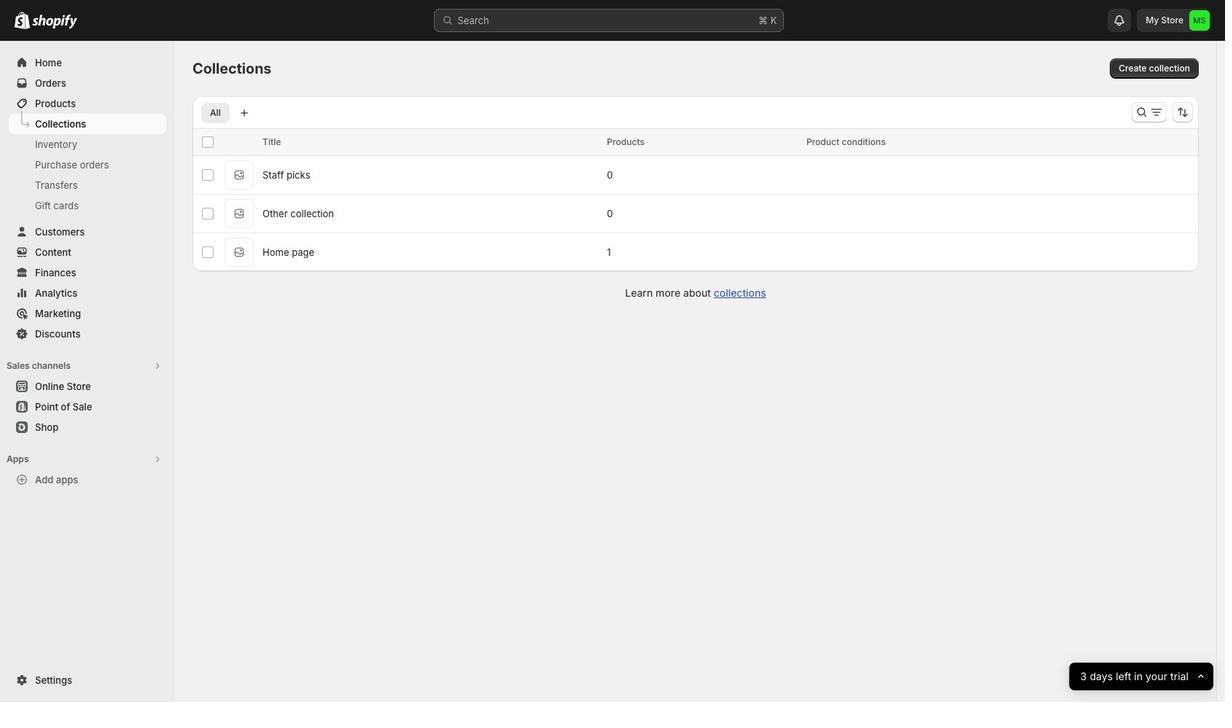 Task type: describe. For each thing, give the bounding box(es) containing it.
1 horizontal spatial shopify image
[[32, 15, 77, 29]]

0 horizontal spatial shopify image
[[15, 12, 30, 29]]



Task type: vqa. For each thing, say whether or not it's contained in the screenshot.
Shopify image to the left
yes



Task type: locate. For each thing, give the bounding box(es) containing it.
my store image
[[1190, 10, 1210, 31]]

shopify image
[[15, 12, 30, 29], [32, 15, 77, 29]]



